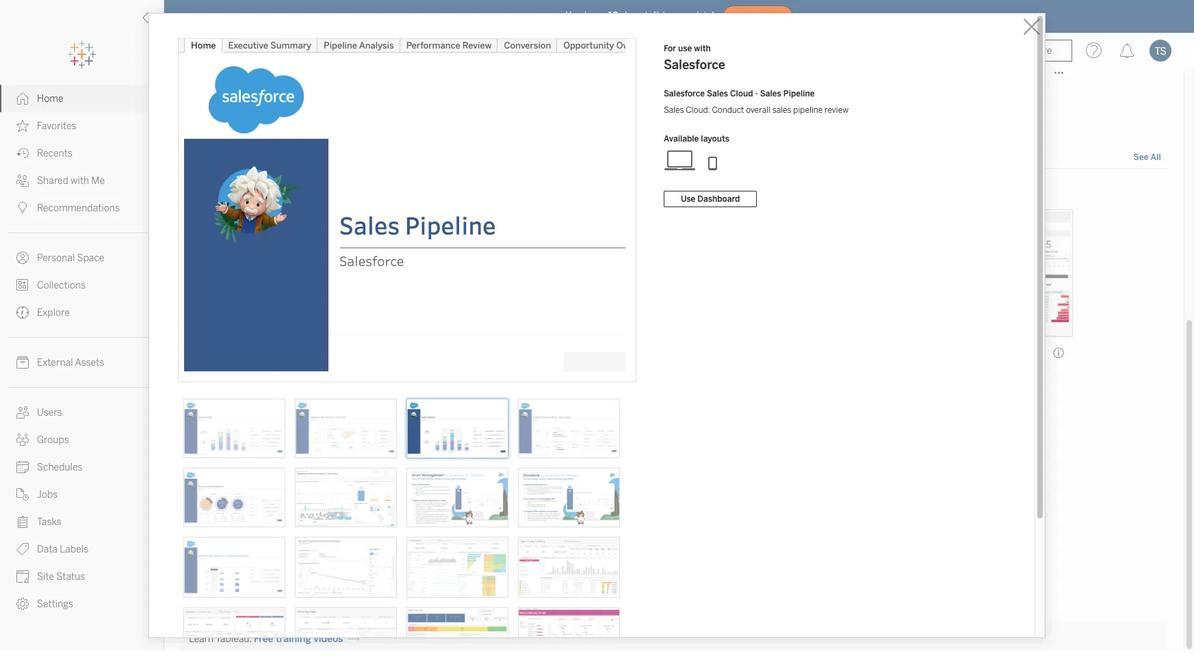 Task type: locate. For each thing, give the bounding box(es) containing it.
0 horizontal spatial minutes
[[202, 86, 232, 95]]

salesforce nonprofit cloud - grant management image
[[407, 468, 509, 528]]

25 down global at the left
[[190, 86, 200, 95]]

explore
[[37, 307, 70, 319]]

space
[[77, 253, 104, 264]]

schedules link
[[0, 454, 164, 481]]

status
[[56, 572, 85, 583]]

minutes down tourism
[[659, 86, 690, 95]]

1 horizontal spatial ago
[[692, 86, 705, 95]]

25 minutes ago down global indicators
[[190, 86, 248, 95]]

data left source,
[[421, 184, 441, 196]]

sales
[[773, 105, 792, 115]]

salesforce open pipeline image
[[407, 538, 509, 598]]

free training videos link
[[254, 634, 360, 646]]

in right sign
[[378, 184, 386, 196]]

minutes for global indicators
[[202, 86, 232, 95]]

training
[[276, 634, 311, 646]]

conduct
[[712, 105, 745, 115]]

to left 'get'
[[562, 184, 571, 196]]

home link
[[0, 85, 164, 112]]

data labels
[[37, 544, 89, 556]]

salesforce opportunity overview image
[[184, 608, 285, 652]]

settings link
[[0, 591, 164, 618]]

groups
[[37, 435, 69, 446]]

0 vertical spatial use
[[679, 44, 692, 53]]

learn tableau.
[[189, 634, 252, 646]]

minutes down global indicators
[[202, 86, 232, 95]]

1 25 from the left
[[190, 86, 200, 95]]

1 horizontal spatial 25 minutes ago
[[648, 86, 705, 95]]

use right for
[[679, 44, 692, 53]]

with inside 'link'
[[71, 175, 89, 187]]

ago
[[234, 86, 248, 95], [692, 86, 705, 95]]

0 horizontal spatial your
[[399, 184, 419, 196]]

a
[[231, 184, 236, 196]]

ago for tourism
[[692, 86, 705, 95]]

1 25 minutes ago from the left
[[190, 86, 248, 95]]

shared
[[37, 175, 68, 187]]

site
[[37, 572, 54, 583]]

25 minutes ago for global indicators
[[190, 86, 248, 95]]

dashboard
[[698, 194, 740, 204]]

users link
[[0, 399, 164, 427]]

25 down tourism
[[648, 86, 657, 95]]

2 ago from the left
[[692, 86, 705, 95]]

0 horizontal spatial to
[[388, 184, 397, 196]]

in
[[663, 10, 671, 22], [378, 184, 386, 196]]

1 vertical spatial with
[[71, 175, 89, 187]]

salesforce opportunity tracking image
[[518, 538, 620, 598]]

in right left
[[663, 10, 671, 22]]

2 25 minutes ago from the left
[[648, 86, 705, 95]]

use right or on the top of page
[[488, 184, 504, 196]]

trial.
[[697, 10, 717, 22]]

source,
[[443, 184, 475, 196]]

25 minutes ago for tourism
[[648, 86, 705, 95]]

0 horizontal spatial 25 minutes ago
[[190, 86, 248, 95]]

2 vertical spatial salesforce
[[190, 347, 238, 359]]

overall
[[746, 105, 771, 115]]

with right for
[[694, 44, 711, 53]]

salesforce consumer goods cloud - key account management image
[[184, 468, 285, 528]]

shared with me
[[37, 175, 105, 187]]

salesforce education cloud - academic admissions process image
[[184, 538, 285, 598]]

25 for tourism
[[648, 86, 657, 95]]

collections
[[37, 280, 86, 292]]

1 to from the left
[[388, 184, 397, 196]]

start
[[184, 184, 206, 196]]

1 horizontal spatial to
[[562, 184, 571, 196]]

1 horizontal spatial 25
[[648, 86, 657, 95]]

linkedin
[[190, 540, 229, 551]]

25 minutes ago down tourism
[[648, 86, 705, 95]]

data right sample on the top left
[[540, 184, 560, 196]]

use
[[679, 44, 692, 53], [488, 184, 504, 196]]

shared with me link
[[0, 167, 164, 194]]

0 horizontal spatial in
[[378, 184, 386, 196]]

salesforce
[[664, 58, 726, 73], [664, 89, 705, 99], [190, 347, 238, 359]]

with
[[694, 44, 711, 53], [71, 175, 89, 187]]

1 horizontal spatial with
[[694, 44, 711, 53]]

recents link
[[0, 140, 164, 167]]

salesforce for salesforce
[[190, 347, 238, 359]]

0 vertical spatial in
[[663, 10, 671, 22]]

with left me
[[71, 175, 89, 187]]

0 horizontal spatial data
[[421, 184, 441, 196]]

1 horizontal spatial your
[[674, 10, 694, 22]]

0 vertical spatial with
[[694, 44, 711, 53]]

to
[[388, 184, 397, 196], [562, 184, 571, 196]]

data labels link
[[0, 536, 164, 564]]

get
[[573, 184, 587, 196]]

personal
[[37, 253, 75, 264]]

salesforce nonprofit program management image
[[518, 608, 620, 652]]

1 vertical spatial your
[[399, 184, 419, 196]]

0 vertical spatial your
[[674, 10, 694, 22]]

1 horizontal spatial minutes
[[659, 86, 690, 95]]

use inside for use with salesforce
[[679, 44, 692, 53]]

2 25 from the left
[[648, 86, 657, 95]]

assets
[[75, 357, 104, 369]]

home
[[37, 93, 64, 105]]

see all link
[[1134, 151, 1163, 165]]

tasks link
[[0, 509, 164, 536]]

0 horizontal spatial with
[[71, 175, 89, 187]]

1 horizontal spatial data
[[540, 184, 560, 196]]

1 ago from the left
[[234, 86, 248, 95]]

1 minutes from the left
[[202, 86, 232, 95]]

your right sign
[[399, 184, 419, 196]]

favorites link
[[0, 112, 164, 140]]

cloud:
[[686, 105, 711, 115]]

1 vertical spatial salesforce
[[664, 89, 705, 99]]

recommendations link
[[0, 194, 164, 222]]

1 data from the left
[[421, 184, 441, 196]]

free
[[254, 634, 274, 646]]

from
[[208, 184, 229, 196]]

2 minutes from the left
[[659, 86, 690, 95]]

0 horizontal spatial use
[[488, 184, 504, 196]]

salesforce admin insights image
[[295, 468, 397, 528]]

1 horizontal spatial use
[[679, 44, 692, 53]]

your left trial.
[[674, 10, 694, 22]]

0 horizontal spatial 25
[[190, 86, 200, 95]]

data
[[37, 544, 58, 556]]

your
[[674, 10, 694, 22], [399, 184, 419, 196]]

13
[[609, 10, 619, 22]]

25 minutes ago
[[190, 86, 248, 95], [648, 86, 705, 95]]

sales
[[707, 89, 729, 99], [761, 89, 782, 99], [664, 105, 684, 115], [231, 540, 256, 551]]

0 horizontal spatial ago
[[234, 86, 248, 95]]

laptop image
[[664, 149, 697, 171]]

ago down indicators
[[234, 86, 248, 95]]

to right sign
[[388, 184, 397, 196]]

salesforce inside "salesforce sales cloud - sales pipeline sales cloud: conduct overall sales pipeline review"
[[664, 89, 705, 99]]

ago up cloud:
[[692, 86, 705, 95]]

users
[[37, 407, 62, 419]]

sample
[[506, 184, 538, 196]]

favorites
[[37, 121, 76, 132]]

accelerators
[[184, 148, 255, 163]]



Task type: vqa. For each thing, say whether or not it's contained in the screenshot.
Of
no



Task type: describe. For each thing, give the bounding box(es) containing it.
for use with salesforce
[[664, 44, 726, 73]]

tableau.
[[216, 634, 252, 646]]

schedules
[[37, 462, 83, 474]]

explore link
[[0, 299, 164, 327]]

use dashboard
[[681, 194, 740, 204]]

tasks
[[37, 517, 62, 529]]

use dashboard button
[[664, 191, 758, 207]]

built
[[256, 184, 276, 196]]

sales right linkedin
[[231, 540, 256, 551]]

sales up conduct
[[707, 89, 729, 99]]

labels
[[60, 544, 89, 556]]

salesforce sales cloud - weighted sales pipeline image
[[184, 399, 285, 459]]

buy now button
[[723, 5, 793, 27]]

you have 13 days left in your trial.
[[566, 10, 717, 22]]

review
[[825, 105, 849, 115]]

external
[[37, 357, 73, 369]]

personal space link
[[0, 244, 164, 272]]

main navigation. press the up and down arrow keys to access links. element
[[0, 85, 164, 618]]

you
[[566, 10, 582, 22]]

0 vertical spatial salesforce
[[664, 58, 726, 73]]

site status
[[37, 572, 85, 583]]

external assets link
[[0, 349, 164, 377]]

ago for global indicators
[[234, 86, 248, 95]]

pipeline
[[794, 105, 823, 115]]

salesforce nonprofit cloud - donations image
[[518, 468, 620, 528]]

2 to from the left
[[562, 184, 571, 196]]

buy now
[[740, 12, 776, 21]]

sign
[[358, 184, 376, 196]]

salesforce for salesforce sales cloud - sales pipeline sales cloud: conduct overall sales pipeline review
[[664, 89, 705, 99]]

start from a pre-built workbook. simply sign in to your data source, or use sample data to get started.
[[184, 184, 624, 196]]

1 horizontal spatial in
[[663, 10, 671, 22]]

left
[[646, 10, 660, 22]]

workbook.
[[278, 184, 323, 196]]

me
[[91, 175, 105, 187]]

navigator
[[258, 540, 302, 551]]

cloud
[[731, 89, 754, 99]]

1 vertical spatial use
[[488, 184, 504, 196]]

phone image
[[697, 149, 730, 171]]

salesforce net zero cloud what-if image
[[295, 538, 397, 598]]

see
[[1134, 153, 1149, 163]]

days
[[622, 10, 643, 22]]

salesforce marketing leads image
[[295, 608, 397, 652]]

linkedin sales navigator
[[190, 540, 302, 551]]

salesforce service cloud - voice call image
[[295, 399, 397, 459]]

collections link
[[0, 272, 164, 299]]

recents
[[37, 148, 72, 160]]

personal space
[[37, 253, 104, 264]]

pipeline
[[784, 89, 815, 99]]

free training videos
[[254, 634, 343, 646]]

settings
[[37, 599, 73, 611]]

started.
[[589, 184, 624, 196]]

learn
[[189, 634, 214, 646]]

recommendations
[[37, 203, 120, 214]]

available layouts
[[664, 134, 730, 144]]

or
[[477, 184, 486, 196]]

salesforce sales cloud - sales pipeline sales cloud: conduct overall sales pipeline review
[[664, 89, 849, 115]]

have
[[585, 10, 606, 22]]

1 vertical spatial in
[[378, 184, 386, 196]]

see all
[[1134, 153, 1162, 163]]

simply
[[326, 184, 356, 196]]

minutes for tourism
[[659, 86, 690, 95]]

salesforce case tracking image
[[407, 608, 509, 652]]

use
[[681, 194, 696, 204]]

tourism
[[648, 67, 684, 78]]

salesforce sales cloud - sales pipeline image
[[407, 399, 509, 459]]

sales right -
[[761, 89, 782, 99]]

global
[[190, 67, 219, 78]]

salesforce service cloud - service desk image
[[518, 399, 620, 459]]

with inside for use with salesforce
[[694, 44, 711, 53]]

available
[[664, 134, 699, 144]]

layouts
[[701, 134, 730, 144]]

for
[[664, 44, 677, 53]]

all
[[1151, 153, 1162, 163]]

external assets
[[37, 357, 104, 369]]

site status link
[[0, 564, 164, 591]]

jobs link
[[0, 481, 164, 509]]

groups link
[[0, 427, 164, 454]]

videos
[[314, 634, 343, 646]]

buy
[[740, 12, 756, 21]]

jobs
[[37, 490, 58, 501]]

navigation panel element
[[0, 41, 164, 618]]

global indicators
[[190, 67, 267, 78]]

indicators
[[221, 67, 267, 78]]

right arrow image
[[348, 634, 360, 646]]

25 for global indicators
[[190, 86, 200, 95]]

2 data from the left
[[540, 184, 560, 196]]

sales left cloud:
[[664, 105, 684, 115]]



